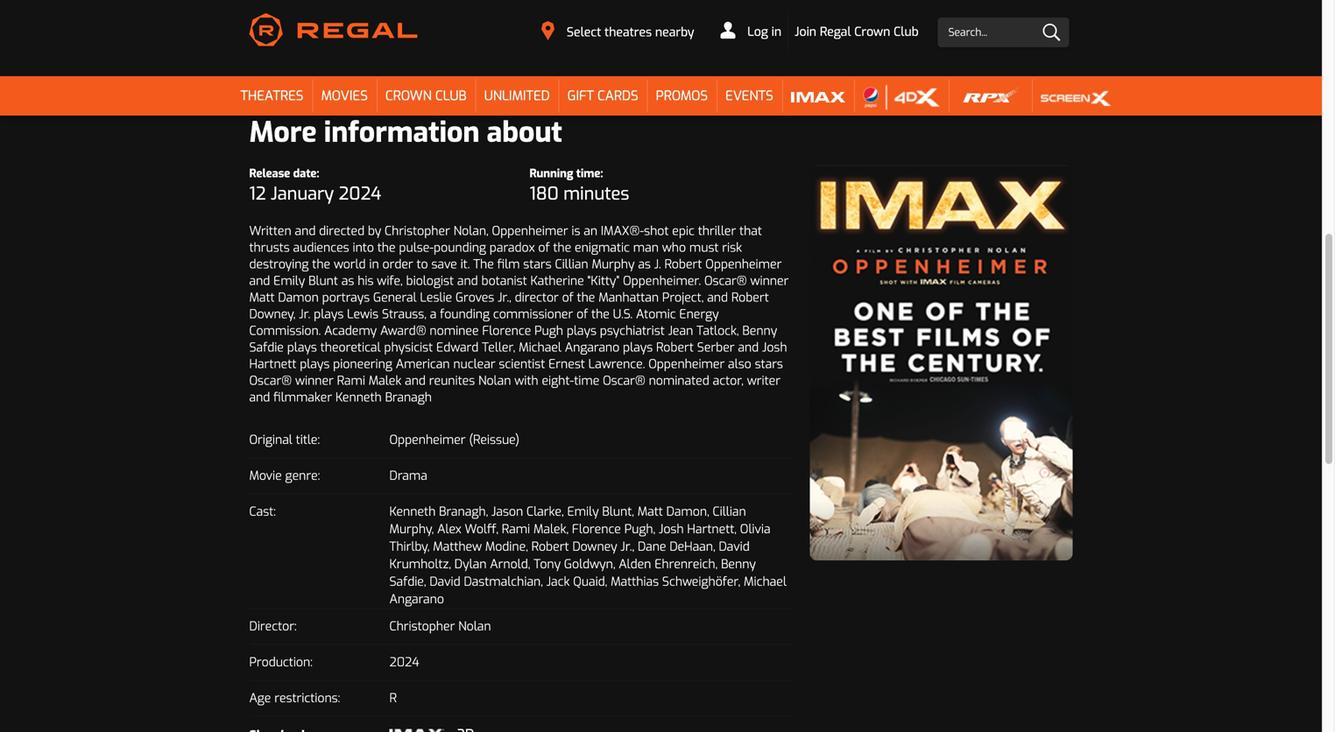 Task type: describe. For each thing, give the bounding box(es) containing it.
time
[[574, 373, 599, 389]]

user icon image
[[721, 21, 735, 39]]

0 horizontal spatial winner
[[295, 373, 334, 389]]

movie
[[249, 468, 282, 484]]

minutes
[[563, 182, 629, 206]]

josh inside written and directed by christopher nolan, oppenheimer is an imax®-shot epic thriller that thrusts audiences into the pulse-pounding paradox of the enigmatic man who must risk destroying the world in order to save it.   the film stars cillian murphy as j. robert oppenheimer and emily blunt as his wife, biologist and botanist katherine "kitty" oppenheimer. oscar® winner matt damon portrays general leslie groves jr., director of the manhattan project, and robert downey, jr. plays lewis strauss, a founding commissioner of the u.s. atomic energy commission.   academy award® nominee florence pugh plays psychiatrist jean tatlock, benny safdie plays theoretical physicist edward teller, michael angarano plays robert serber and josh hartnett plays pioneering american nuclear scientist ernest lawrence.   oppenheimer also stars oscar® winner rami malek and reunites nolan with eight-time oscar® nominated actor, writer and filmmaker kenneth branagh
[[762, 340, 787, 356]]

plays down psychiatrist
[[623, 340, 653, 356]]

olivia
[[740, 521, 771, 538]]

theatres
[[605, 24, 652, 40]]

plays right pugh
[[567, 323, 597, 339]]

into
[[353, 240, 374, 256]]

join regal crown club
[[795, 24, 919, 40]]

safdie,
[[389, 574, 426, 590]]

nominated
[[649, 373, 709, 389]]

2 horizontal spatial of
[[576, 306, 588, 323]]

portrays
[[322, 290, 370, 306]]

biologist
[[406, 273, 454, 289]]

1 vertical spatial stars
[[755, 356, 783, 372]]

0 horizontal spatial club
[[435, 87, 467, 105]]

enigmatic
[[575, 240, 630, 256]]

leslie
[[420, 290, 452, 306]]

0 horizontal spatial crown
[[385, 87, 432, 105]]

"kitty"
[[587, 273, 620, 289]]

age
[[249, 690, 271, 707]]

r
[[389, 690, 397, 707]]

angarano inside the kenneth branagh, jason clarke, emily blunt, matt damon, cillian murphy, alex wolff, rami malek, florence pugh, josh hartnett, olivia thirlby, matthew modine, robert downey jr., dane dehaan, david krumholtz, dylan arnold, tony goldwyn, alden ehrenreich, benny safdie, david dastmalchian, jack quaid, matthias  schweighöfer, michael angarano
[[389, 591, 444, 608]]

regal
[[820, 24, 851, 40]]

select theatres nearby link
[[530, 17, 706, 46]]

downey
[[572, 539, 617, 555]]

oppenheimer (reissue) image
[[810, 165, 1073, 561]]

matt inside written and directed by christopher nolan, oppenheimer is an imax®-shot epic thriller that thrusts audiences into the pulse-pounding paradox of the enigmatic man who must risk destroying the world in order to save it.   the film stars cillian murphy as j. robert oppenheimer and emily blunt as his wife, biologist and botanist katherine "kitty" oppenheimer. oscar® winner matt damon portrays general leslie groves jr., director of the manhattan project, and robert downey, jr. plays lewis strauss, a founding commissioner of the u.s. atomic energy commission.   academy award® nominee florence pugh plays psychiatrist jean tatlock, benny safdie plays theoretical physicist edward teller, michael angarano plays robert serber and josh hartnett plays pioneering american nuclear scientist ernest lawrence.   oppenheimer also stars oscar® winner rami malek and reunites nolan with eight-time oscar® nominated actor, writer and filmmaker kenneth branagh
[[249, 290, 275, 306]]

that
[[739, 223, 762, 239]]

theatres link
[[232, 76, 312, 116]]

the
[[473, 256, 494, 273]]

and up audiences
[[295, 223, 316, 239]]

genre:
[[285, 468, 320, 484]]

arnold,
[[490, 556, 530, 573]]

0 horizontal spatial david
[[430, 574, 460, 590]]

alex
[[437, 521, 461, 538]]

information
[[324, 114, 480, 151]]

pugh,
[[624, 521, 655, 538]]

alden
[[619, 556, 651, 573]]

filmmaker
[[273, 390, 332, 406]]

paradox
[[490, 240, 535, 256]]

jean
[[668, 323, 693, 339]]

1 vertical spatial nolan
[[458, 619, 491, 635]]

cillian inside the kenneth branagh, jason clarke, emily blunt, matt damon, cillian murphy, alex wolff, rami malek, florence pugh, josh hartnett, olivia thirlby, matthew modine, robert downey jr., dane dehaan, david krumholtz, dylan arnold, tony goldwyn, alden ehrenreich, benny safdie, david dastmalchian, jack quaid, matthias  schweighöfer, michael angarano
[[713, 504, 746, 520]]

nuclear
[[453, 356, 495, 372]]

audiences
[[293, 240, 349, 256]]

0 horizontal spatial as
[[341, 273, 354, 289]]

robert down jean
[[656, 340, 694, 356]]

quaid,
[[573, 574, 607, 590]]

0 vertical spatial crown
[[854, 24, 890, 40]]

clarke,
[[527, 504, 564, 520]]

epic
[[672, 223, 695, 239]]

and down it.
[[457, 273, 478, 289]]

theoretical
[[320, 340, 381, 356]]

production:
[[249, 655, 313, 671]]

plays down portrays in the top of the page
[[314, 306, 344, 323]]

nolan,
[[453, 223, 489, 239]]

writer
[[747, 373, 781, 389]]

angarano inside written and directed by christopher nolan, oppenheimer is an imax®-shot epic thriller that thrusts audiences into the pulse-pounding paradox of the enigmatic man who must risk destroying the world in order to save it.   the film stars cillian murphy as j. robert oppenheimer and emily blunt as his wife, biologist and botanist katherine "kitty" oppenheimer. oscar® winner matt damon portrays general leslie groves jr., director of the manhattan project, and robert downey, jr. plays lewis strauss, a founding commissioner of the u.s. atomic energy commission.   academy award® nominee florence pugh plays psychiatrist jean tatlock, benny safdie plays theoretical physicist edward teller, michael angarano plays robert serber and josh hartnett plays pioneering american nuclear scientist ernest lawrence.   oppenheimer also stars oscar® winner rami malek and reunites nolan with eight-time oscar® nominated actor, writer and filmmaker kenneth branagh
[[565, 340, 620, 356]]

log in
[[744, 24, 782, 40]]

modine,
[[485, 539, 528, 555]]

unlimited link
[[475, 76, 559, 116]]

branagh,
[[439, 504, 488, 520]]

director:
[[249, 619, 297, 635]]

rami inside the kenneth branagh, jason clarke, emily blunt, matt damon, cillian murphy, alex wolff, rami malek, florence pugh, josh hartnett, olivia thirlby, matthew modine, robert downey jr., dane dehaan, david krumholtz, dylan arnold, tony goldwyn, alden ehrenreich, benny safdie, david dastmalchian, jack quaid, matthias  schweighöfer, michael angarano
[[502, 521, 530, 538]]

atomic
[[636, 306, 676, 323]]

drama
[[389, 468, 427, 484]]

wife,
[[377, 273, 403, 289]]

krumholtz,
[[389, 556, 451, 573]]

movies
[[321, 87, 368, 105]]

groves
[[456, 290, 494, 306]]

0 horizontal spatial oscar®
[[249, 373, 292, 389]]

who
[[662, 240, 686, 256]]

with
[[514, 373, 538, 389]]

pepsi 4dx logo image
[[863, 84, 940, 110]]

matthew
[[433, 539, 482, 555]]

unlimited
[[484, 87, 550, 105]]

promos link
[[647, 76, 717, 116]]

murphy,
[[389, 521, 434, 538]]

tatlock,
[[697, 323, 739, 339]]

founding
[[440, 306, 490, 323]]

emily inside written and directed by christopher nolan, oppenheimer is an imax®-shot epic thriller that thrusts audiences into the pulse-pounding paradox of the enigmatic man who must risk destroying the world in order to save it.   the film stars cillian murphy as j. robert oppenheimer and emily blunt as his wife, biologist and botanist katherine "kitty" oppenheimer. oscar® winner matt damon portrays general leslie groves jr., director of the manhattan project, and robert downey, jr. plays lewis strauss, a founding commissioner of the u.s. atomic energy commission.   academy award® nominee florence pugh plays psychiatrist jean tatlock, benny safdie plays theoretical physicist edward teller, michael angarano plays robert serber and josh hartnett plays pioneering american nuclear scientist ernest lawrence.   oppenheimer also stars oscar® winner rami malek and reunites nolan with eight-time oscar® nominated actor, writer and filmmaker kenneth branagh
[[273, 273, 305, 289]]

is
[[572, 223, 580, 239]]

rami inside written and directed by christopher nolan, oppenheimer is an imax®-shot epic thriller that thrusts audiences into the pulse-pounding paradox of the enigmatic man who must risk destroying the world in order to save it.   the film stars cillian murphy as j. robert oppenheimer and emily blunt as his wife, biologist and botanist katherine "kitty" oppenheimer. oscar® winner matt damon portrays general leslie groves jr., director of the manhattan project, and robert downey, jr. plays lewis strauss, a founding commissioner of the u.s. atomic energy commission.   academy award® nominee florence pugh plays psychiatrist jean tatlock, benny safdie plays theoretical physicist edward teller, michael angarano plays robert serber and josh hartnett plays pioneering american nuclear scientist ernest lawrence.   oppenheimer also stars oscar® winner rami malek and reunites nolan with eight-time oscar® nominated actor, writer and filmmaker kenneth branagh
[[337, 373, 365, 389]]

scientist
[[499, 356, 545, 372]]

jr.
[[299, 306, 310, 323]]

the left u.s.
[[591, 306, 610, 323]]

gift cards link
[[559, 76, 647, 116]]

actor,
[[713, 373, 744, 389]]

psychiatrist
[[600, 323, 665, 339]]

and down hartnett
[[249, 390, 270, 406]]

ernest
[[549, 356, 585, 372]]

more information about
[[249, 114, 562, 151]]

and up energy
[[707, 290, 728, 306]]

Search... text field
[[938, 18, 1069, 47]]

u.s.
[[613, 306, 633, 323]]

2024 inside release date: 12 january 2024
[[339, 182, 381, 206]]

map marker icon image
[[542, 21, 555, 40]]

florence inside the kenneth branagh, jason clarke, emily blunt, matt damon, cillian murphy, alex wolff, rami malek, florence pugh, josh hartnett, olivia thirlby, matthew modine, robert downey jr., dane dehaan, david krumholtz, dylan arnold, tony goldwyn, alden ehrenreich, benny safdie, david dastmalchian, jack quaid, matthias  schweighöfer, michael angarano
[[572, 521, 621, 538]]

gift cards
[[567, 87, 638, 105]]

thrusts
[[249, 240, 290, 256]]



Task type: locate. For each thing, give the bounding box(es) containing it.
emily up damon
[[273, 273, 305, 289]]

imax image down join
[[791, 84, 845, 110]]

crown right regal
[[854, 24, 890, 40]]

risk
[[722, 240, 742, 256]]

thirlby,
[[389, 539, 430, 555]]

club up more information about
[[435, 87, 467, 105]]

running time: 180 minutes
[[530, 166, 629, 206]]

plays up the filmmaker
[[300, 356, 330, 372]]

michael down olivia
[[744, 574, 787, 590]]

his
[[358, 273, 374, 289]]

christopher up pulse- in the left of the page
[[385, 223, 450, 239]]

0 horizontal spatial josh
[[659, 521, 684, 538]]

original
[[249, 432, 292, 448]]

1 vertical spatial emily
[[567, 504, 599, 520]]

the down "kitty"
[[577, 290, 595, 306]]

1 horizontal spatial florence
[[572, 521, 621, 538]]

1 horizontal spatial cillian
[[713, 504, 746, 520]]

running
[[530, 166, 573, 181]]

imax image down r
[[389, 729, 445, 732]]

world
[[334, 256, 366, 273]]

order
[[382, 256, 413, 273]]

2 horizontal spatial oscar®
[[704, 273, 747, 289]]

1 horizontal spatial of
[[562, 290, 574, 306]]

winner up the filmmaker
[[295, 373, 334, 389]]

winner down that
[[750, 273, 789, 289]]

energy
[[679, 306, 719, 323]]

180
[[530, 182, 559, 206]]

events
[[725, 87, 773, 105]]

age restrictions:
[[249, 690, 340, 707]]

as up portrays in the top of the page
[[341, 273, 354, 289]]

1 horizontal spatial emily
[[567, 504, 599, 520]]

1 horizontal spatial matt
[[638, 504, 663, 520]]

rami down pioneering
[[337, 373, 365, 389]]

1 horizontal spatial josh
[[762, 340, 787, 356]]

malek,
[[533, 521, 569, 538]]

dane
[[638, 539, 666, 555]]

robert down who
[[664, 256, 702, 273]]

benny up also in the right of the page
[[742, 323, 777, 339]]

also
[[728, 356, 751, 372]]

kenneth inside written and directed by christopher nolan, oppenheimer is an imax®-shot epic thriller that thrusts audiences into the pulse-pounding paradox of the enigmatic man who must risk destroying the world in order to save it.   the film stars cillian murphy as j. robert oppenheimer and emily blunt as his wife, biologist and botanist katherine "kitty" oppenheimer. oscar® winner matt damon portrays general leslie groves jr., director of the manhattan project, and robert downey, jr. plays lewis strauss, a founding commissioner of the u.s. atomic energy commission.   academy award® nominee florence pugh plays psychiatrist jean tatlock, benny safdie plays theoretical physicist edward teller, michael angarano plays robert serber and josh hartnett plays pioneering american nuclear scientist ernest lawrence.   oppenheimer also stars oscar® winner rami malek and reunites nolan with eight-time oscar® nominated actor, writer and filmmaker kenneth branagh
[[335, 390, 382, 406]]

0 horizontal spatial cillian
[[555, 256, 588, 273]]

0 vertical spatial david
[[719, 539, 750, 555]]

matthias
[[611, 574, 659, 590]]

a
[[430, 306, 437, 323]]

1 vertical spatial josh
[[659, 521, 684, 538]]

release
[[249, 166, 290, 181]]

it.
[[460, 256, 470, 273]]

cillian inside written and directed by christopher nolan, oppenheimer is an imax®-shot epic thriller that thrusts audiences into the pulse-pounding paradox of the enigmatic man who must risk destroying the world in order to save it.   the film stars cillian murphy as j. robert oppenheimer and emily blunt as his wife, biologist and botanist katherine "kitty" oppenheimer. oscar® winner matt damon portrays general leslie groves jr., director of the manhattan project, and robert downey, jr. plays lewis strauss, a founding commissioner of the u.s. atomic energy commission.   academy award® nominee florence pugh plays psychiatrist jean tatlock, benny safdie plays theoretical physicist edward teller, michael angarano plays robert serber and josh hartnett plays pioneering american nuclear scientist ernest lawrence.   oppenheimer also stars oscar® winner rami malek and reunites nolan with eight-time oscar® nominated actor, writer and filmmaker kenneth branagh
[[555, 256, 588, 273]]

jr., up alden
[[621, 539, 634, 555]]

christopher down the 'safdie,'
[[389, 619, 455, 635]]

stars up the writer
[[755, 356, 783, 372]]

murphy
[[592, 256, 635, 273]]

thriller
[[698, 223, 736, 239]]

oppenheimer up drama
[[389, 432, 466, 448]]

0 vertical spatial rami
[[337, 373, 365, 389]]

1 horizontal spatial crown
[[854, 24, 890, 40]]

wolff,
[[465, 521, 498, 538]]

1 horizontal spatial stars
[[755, 356, 783, 372]]

crown club link
[[377, 76, 475, 116]]

the up order
[[377, 240, 396, 256]]

0 vertical spatial angarano
[[565, 340, 620, 356]]

in right 'log'
[[771, 24, 782, 40]]

1 vertical spatial crown
[[385, 87, 432, 105]]

christopher nolan
[[389, 619, 491, 635]]

ehrenreich,
[[655, 556, 718, 573]]

title:
[[296, 432, 320, 448]]

(reissue)
[[469, 432, 520, 448]]

0 horizontal spatial florence
[[482, 323, 531, 339]]

1 horizontal spatial rami
[[502, 521, 530, 538]]

matt up pugh,
[[638, 504, 663, 520]]

benny inside written and directed by christopher nolan, oppenheimer is an imax®-shot epic thriller that thrusts audiences into the pulse-pounding paradox of the enigmatic man who must risk destroying the world in order to save it.   the film stars cillian murphy as j. robert oppenheimer and emily blunt as his wife, biologist and botanist katherine "kitty" oppenheimer. oscar® winner matt damon portrays general leslie groves jr., director of the manhattan project, and robert downey, jr. plays lewis strauss, a founding commissioner of the u.s. atomic energy commission.   academy award® nominee florence pugh plays psychiatrist jean tatlock, benny safdie plays theoretical physicist edward teller, michael angarano plays robert serber and josh hartnett plays pioneering american nuclear scientist ernest lawrence.   oppenheimer also stars oscar® winner rami malek and reunites nolan with eight-time oscar® nominated actor, writer and filmmaker kenneth branagh
[[742, 323, 777, 339]]

oppenheimer down the risk at the right top of page
[[705, 256, 782, 273]]

robert down malek,
[[531, 539, 569, 555]]

as
[[638, 256, 651, 273], [341, 273, 354, 289]]

1 horizontal spatial as
[[638, 256, 651, 273]]

florence up teller,
[[482, 323, 531, 339]]

0 vertical spatial stars
[[523, 256, 552, 273]]

0 vertical spatial club
[[894, 24, 919, 40]]

damon
[[278, 290, 319, 306]]

cillian up katherine
[[555, 256, 588, 273]]

kenneth down malek
[[335, 390, 382, 406]]

schweighöfer,
[[662, 574, 740, 590]]

date:
[[293, 166, 319, 181]]

florence up downey
[[572, 521, 621, 538]]

dastmalchian,
[[464, 574, 543, 590]]

promos
[[656, 87, 708, 105]]

1 vertical spatial rami
[[502, 521, 530, 538]]

save
[[431, 256, 457, 273]]

emily inside the kenneth branagh, jason clarke, emily blunt, matt damon, cillian murphy, alex wolff, rami malek, florence pugh, josh hartnett, olivia thirlby, matthew modine, robert downey jr., dane dehaan, david krumholtz, dylan arnold, tony goldwyn, alden ehrenreich, benny safdie, david dastmalchian, jack quaid, matthias  schweighöfer, michael angarano
[[567, 504, 599, 520]]

0 horizontal spatial in
[[369, 256, 379, 273]]

destroying
[[249, 256, 309, 273]]

nolan inside written and directed by christopher nolan, oppenheimer is an imax®-shot epic thriller that thrusts audiences into the pulse-pounding paradox of the enigmatic man who must risk destroying the world in order to save it.   the film stars cillian murphy as j. robert oppenheimer and emily blunt as his wife, biologist and botanist katherine "kitty" oppenheimer. oscar® winner matt damon portrays general leslie groves jr., director of the manhattan project, and robert downey, jr. plays lewis strauss, a founding commissioner of the u.s. atomic energy commission.   academy award® nominee florence pugh plays psychiatrist jean tatlock, benny safdie plays theoretical physicist edward teller, michael angarano plays robert serber and josh hartnett plays pioneering american nuclear scientist ernest lawrence.   oppenheimer also stars oscar® winner rami malek and reunites nolan with eight-time oscar® nominated actor, writer and filmmaker kenneth branagh
[[478, 373, 511, 389]]

1 horizontal spatial in
[[771, 24, 782, 40]]

0 horizontal spatial emily
[[273, 273, 305, 289]]

0 vertical spatial florence
[[482, 323, 531, 339]]

malek
[[369, 373, 401, 389]]

kenneth up murphy,
[[389, 504, 436, 520]]

tony
[[534, 556, 561, 573]]

oppenheimer (reissue)
[[389, 432, 520, 448]]

0 vertical spatial christopher
[[385, 223, 450, 239]]

select theatres nearby
[[567, 24, 694, 40]]

1 vertical spatial imax image
[[389, 729, 445, 732]]

2024 up by
[[339, 182, 381, 206]]

botanist
[[481, 273, 527, 289]]

benny
[[742, 323, 777, 339], [721, 556, 756, 573]]

0 vertical spatial matt
[[249, 290, 275, 306]]

0 horizontal spatial kenneth
[[335, 390, 382, 406]]

michael inside the kenneth branagh, jason clarke, emily blunt, matt damon, cillian murphy, alex wolff, rami malek, florence pugh, josh hartnett, olivia thirlby, matthew modine, robert downey jr., dane dehaan, david krumholtz, dylan arnold, tony goldwyn, alden ehrenreich, benny safdie, david dastmalchian, jack quaid, matthias  schweighöfer, michael angarano
[[744, 574, 787, 590]]

12
[[249, 182, 266, 206]]

0 vertical spatial winner
[[750, 273, 789, 289]]

1 vertical spatial christopher
[[389, 619, 455, 635]]

oscar® down the risk at the right top of page
[[704, 273, 747, 289]]

join regal crown club link
[[789, 11, 925, 53]]

1 horizontal spatial club
[[894, 24, 919, 40]]

1 vertical spatial kenneth
[[389, 504, 436, 520]]

1 horizontal spatial 2024
[[389, 655, 419, 671]]

club up the pepsi 4dx logo at right
[[894, 24, 919, 40]]

cillian up hartnett,
[[713, 504, 746, 520]]

of
[[538, 240, 550, 256], [562, 290, 574, 306], [576, 306, 588, 323]]

movies link
[[312, 76, 377, 116]]

0 horizontal spatial 2024
[[339, 182, 381, 206]]

emily
[[273, 273, 305, 289], [567, 504, 599, 520]]

matt inside the kenneth branagh, jason clarke, emily blunt, matt damon, cillian murphy, alex wolff, rami malek, florence pugh, josh hartnett, olivia thirlby, matthew modine, robert downey jr., dane dehaan, david krumholtz, dylan arnold, tony goldwyn, alden ehrenreich, benny safdie, david dastmalchian, jack quaid, matthias  schweighöfer, michael angarano
[[638, 504, 663, 520]]

0 vertical spatial in
[[771, 24, 782, 40]]

robert
[[664, 256, 702, 273], [731, 290, 769, 306], [656, 340, 694, 356], [531, 539, 569, 555]]

screenx image
[[1041, 84, 1111, 110]]

crown up more information about
[[385, 87, 432, 105]]

michael down pugh
[[519, 340, 562, 356]]

regal image
[[249, 13, 417, 46]]

1 vertical spatial cillian
[[713, 504, 746, 520]]

the up katherine
[[553, 240, 571, 256]]

0 horizontal spatial angarano
[[389, 591, 444, 608]]

florence inside written and directed by christopher nolan, oppenheimer is an imax®-shot epic thriller that thrusts audiences into the pulse-pounding paradox of the enigmatic man who must risk destroying the world in order to save it.   the film stars cillian murphy as j. robert oppenheimer and emily blunt as his wife, biologist and botanist katherine "kitty" oppenheimer. oscar® winner matt damon portrays general leslie groves jr., director of the manhattan project, and robert downey, jr. plays lewis strauss, a founding commissioner of the u.s. atomic energy commission.   academy award® nominee florence pugh plays psychiatrist jean tatlock, benny safdie plays theoretical physicist edward teller, michael angarano plays robert serber and josh hartnett plays pioneering american nuclear scientist ernest lawrence.   oppenheimer also stars oscar® winner rami malek and reunites nolan with eight-time oscar® nominated actor, writer and filmmaker kenneth branagh
[[482, 323, 531, 339]]

rami down "jason"
[[502, 521, 530, 538]]

of right paradox
[[538, 240, 550, 256]]

1 vertical spatial benny
[[721, 556, 756, 573]]

oppenheimer.
[[623, 273, 701, 289]]

0 vertical spatial cillian
[[555, 256, 588, 273]]

and up also in the right of the page
[[738, 340, 759, 356]]

david down krumholtz,
[[430, 574, 460, 590]]

general
[[373, 290, 417, 306]]

kenneth branagh, jason clarke, emily blunt, matt damon, cillian murphy, alex wolff, rami malek, florence pugh, josh hartnett, olivia thirlby, matthew modine, robert downey jr., dane dehaan, david krumholtz, dylan arnold, tony goldwyn, alden ehrenreich, benny safdie, david dastmalchian, jack quaid, matthias  schweighöfer, michael angarano
[[389, 504, 787, 608]]

benny down olivia
[[721, 556, 756, 573]]

man
[[633, 240, 659, 256]]

david down olivia
[[719, 539, 750, 555]]

pounding
[[434, 240, 486, 256]]

1 vertical spatial florence
[[572, 521, 621, 538]]

benny inside the kenneth branagh, jason clarke, emily blunt, matt damon, cillian murphy, alex wolff, rami malek, florence pugh, josh hartnett, olivia thirlby, matthew modine, robert downey jr., dane dehaan, david krumholtz, dylan arnold, tony goldwyn, alden ehrenreich, benny safdie, david dastmalchian, jack quaid, matthias  schweighöfer, michael angarano
[[721, 556, 756, 573]]

0 vertical spatial benny
[[742, 323, 777, 339]]

winner
[[750, 273, 789, 289], [295, 373, 334, 389]]

0 vertical spatial josh
[[762, 340, 787, 356]]

of down "kitty"
[[576, 306, 588, 323]]

and down 'destroying'
[[249, 273, 270, 289]]

jr., down botanist
[[498, 290, 511, 306]]

oscar® down lawrence.
[[603, 373, 645, 389]]

restrictions:
[[274, 690, 340, 707]]

1 horizontal spatial kenneth
[[389, 504, 436, 520]]

1 horizontal spatial angarano
[[565, 340, 620, 356]]

0 vertical spatial emily
[[273, 273, 305, 289]]

0 horizontal spatial jr.,
[[498, 290, 511, 306]]

original title:
[[249, 432, 320, 448]]

0 vertical spatial kenneth
[[335, 390, 382, 406]]

jr., inside the kenneth branagh, jason clarke, emily blunt, matt damon, cillian murphy, alex wolff, rami malek, florence pugh, josh hartnett, olivia thirlby, matthew modine, robert downey jr., dane dehaan, david krumholtz, dylan arnold, tony goldwyn, alden ehrenreich, benny safdie, david dastmalchian, jack quaid, matthias  schweighöfer, michael angarano
[[621, 539, 634, 555]]

imax®-
[[601, 223, 644, 239]]

as left j.
[[638, 256, 651, 273]]

of down katherine
[[562, 290, 574, 306]]

christopher inside written and directed by christopher nolan, oppenheimer is an imax®-shot epic thriller that thrusts audiences into the pulse-pounding paradox of the enigmatic man who must risk destroying the world in order to save it.   the film stars cillian murphy as j. robert oppenheimer and emily blunt as his wife, biologist and botanist katherine "kitty" oppenheimer. oscar® winner matt damon portrays general leslie groves jr., director of the manhattan project, and robert downey, jr. plays lewis strauss, a founding commissioner of the u.s. atomic energy commission.   academy award® nominee florence pugh plays psychiatrist jean tatlock, benny safdie plays theoretical physicist edward teller, michael angarano plays robert serber and josh hartnett plays pioneering american nuclear scientist ernest lawrence.   oppenheimer also stars oscar® winner rami malek and reunites nolan with eight-time oscar® nominated actor, writer and filmmaker kenneth branagh
[[385, 223, 450, 239]]

1 vertical spatial michael
[[744, 574, 787, 590]]

0 horizontal spatial of
[[538, 240, 550, 256]]

award®
[[380, 323, 426, 339]]

hartnett,
[[687, 521, 737, 538]]

0 vertical spatial michael
[[519, 340, 562, 356]]

and up branagh
[[405, 373, 426, 389]]

1 horizontal spatial winner
[[750, 273, 789, 289]]

oppenheimer up nominated
[[648, 356, 725, 372]]

2024 up r
[[389, 655, 419, 671]]

1 horizontal spatial jr.,
[[621, 539, 634, 555]]

michael inside written and directed by christopher nolan, oppenheimer is an imax®-shot epic thriller that thrusts audiences into the pulse-pounding paradox of the enigmatic man who must risk destroying the world in order to save it.   the film stars cillian murphy as j. robert oppenheimer and emily blunt as his wife, biologist and botanist katherine "kitty" oppenheimer. oscar® winner matt damon portrays general leslie groves jr., director of the manhattan project, and robert downey, jr. plays lewis strauss, a founding commissioner of the u.s. atomic energy commission.   academy award® nominee florence pugh plays psychiatrist jean tatlock, benny safdie plays theoretical physicist edward teller, michael angarano plays robert serber and josh hartnett plays pioneering american nuclear scientist ernest lawrence.   oppenheimer also stars oscar® winner rami malek and reunites nolan with eight-time oscar® nominated actor, writer and filmmaker kenneth branagh
[[519, 340, 562, 356]]

kenneth inside the kenneth branagh, jason clarke, emily blunt, matt damon, cillian murphy, alex wolff, rami malek, florence pugh, josh hartnett, olivia thirlby, matthew modine, robert downey jr., dane dehaan, david krumholtz, dylan arnold, tony goldwyn, alden ehrenreich, benny safdie, david dastmalchian, jack quaid, matthias  schweighöfer, michael angarano
[[389, 504, 436, 520]]

0 vertical spatial imax image
[[791, 84, 845, 110]]

1 vertical spatial club
[[435, 87, 467, 105]]

jr., inside written and directed by christopher nolan, oppenheimer is an imax®-shot epic thriller that thrusts audiences into the pulse-pounding paradox of the enigmatic man who must risk destroying the world in order to save it.   the film stars cillian murphy as j. robert oppenheimer and emily blunt as his wife, biologist and botanist katherine "kitty" oppenheimer. oscar® winner matt damon portrays general leslie groves jr., director of the manhattan project, and robert downey, jr. plays lewis strauss, a founding commissioner of the u.s. atomic energy commission.   academy award® nominee florence pugh plays psychiatrist jean tatlock, benny safdie plays theoretical physicist edward teller, michael angarano plays robert serber and josh hartnett plays pioneering american nuclear scientist ernest lawrence.   oppenheimer also stars oscar® winner rami malek and reunites nolan with eight-time oscar® nominated actor, writer and filmmaker kenneth branagh
[[498, 290, 511, 306]]

1 vertical spatial matt
[[638, 504, 663, 520]]

1 vertical spatial winner
[[295, 373, 334, 389]]

angarano down the 'safdie,'
[[389, 591, 444, 608]]

blunt,
[[602, 504, 634, 520]]

josh inside the kenneth branagh, jason clarke, emily blunt, matt damon, cillian murphy, alex wolff, rami malek, florence pugh, josh hartnett, olivia thirlby, matthew modine, robert downey jr., dane dehaan, david krumholtz, dylan arnold, tony goldwyn, alden ehrenreich, benny safdie, david dastmalchian, jack quaid, matthias  schweighöfer, michael angarano
[[659, 521, 684, 538]]

dehaan,
[[670, 539, 715, 555]]

imax image
[[791, 84, 845, 110], [389, 729, 445, 732]]

1 horizontal spatial michael
[[744, 574, 787, 590]]

angarano
[[565, 340, 620, 356], [389, 591, 444, 608]]

0 horizontal spatial imax image
[[389, 729, 445, 732]]

nolan down nuclear
[[478, 373, 511, 389]]

cast:
[[249, 504, 276, 520]]

in up the his
[[369, 256, 379, 273]]

0 vertical spatial nolan
[[478, 373, 511, 389]]

1 vertical spatial angarano
[[389, 591, 444, 608]]

and
[[295, 223, 316, 239], [249, 273, 270, 289], [457, 273, 478, 289], [707, 290, 728, 306], [738, 340, 759, 356], [405, 373, 426, 389], [249, 390, 270, 406]]

cards
[[597, 87, 638, 105]]

rpx - regal premium experience image
[[958, 84, 1023, 110]]

directed
[[319, 223, 365, 239]]

matt up downey,
[[249, 290, 275, 306]]

stars up katherine
[[523, 256, 552, 273]]

nolan down dastmalchian,
[[458, 619, 491, 635]]

oppenheimer up paradox
[[492, 223, 568, 239]]

0 horizontal spatial stars
[[523, 256, 552, 273]]

1 vertical spatial 2024
[[389, 655, 419, 671]]

academy
[[324, 323, 377, 339]]

robert inside the kenneth branagh, jason clarke, emily blunt, matt damon, cillian murphy, alex wolff, rami malek, florence pugh, josh hartnett, olivia thirlby, matthew modine, robert downey jr., dane dehaan, david krumholtz, dylan arnold, tony goldwyn, alden ehrenreich, benny safdie, david dastmalchian, jack quaid, matthias  schweighöfer, michael angarano
[[531, 539, 569, 555]]

in inside written and directed by christopher nolan, oppenheimer is an imax®-shot epic thriller that thrusts audiences into the pulse-pounding paradox of the enigmatic man who must risk destroying the world in order to save it.   the film stars cillian murphy as j. robert oppenheimer and emily blunt as his wife, biologist and botanist katherine "kitty" oppenheimer. oscar® winner matt damon portrays general leslie groves jr., director of the manhattan project, and robert downey, jr. plays lewis strauss, a founding commissioner of the u.s. atomic energy commission.   academy award® nominee florence pugh plays psychiatrist jean tatlock, benny safdie plays theoretical physicist edward teller, michael angarano plays robert serber and josh hartnett plays pioneering american nuclear scientist ernest lawrence.   oppenheimer also stars oscar® winner rami malek and reunites nolan with eight-time oscar® nominated actor, writer and filmmaker kenneth branagh
[[369, 256, 379, 273]]

written
[[249, 223, 291, 239]]

nominee
[[430, 323, 479, 339]]

the
[[377, 240, 396, 256], [553, 240, 571, 256], [312, 256, 330, 273], [577, 290, 595, 306], [591, 306, 610, 323]]

robert up tatlock,
[[731, 290, 769, 306]]

oscar® down hartnett
[[249, 373, 292, 389]]

christopher
[[385, 223, 450, 239], [389, 619, 455, 635]]

0 horizontal spatial matt
[[249, 290, 275, 306]]

1 vertical spatial jr.,
[[621, 539, 634, 555]]

angarano up lawrence.
[[565, 340, 620, 356]]

1 vertical spatial david
[[430, 574, 460, 590]]

lawrence.
[[588, 356, 645, 372]]

1 horizontal spatial david
[[719, 539, 750, 555]]

pugh
[[535, 323, 563, 339]]

1 vertical spatial in
[[369, 256, 379, 273]]

1 horizontal spatial imax image
[[791, 84, 845, 110]]

0 horizontal spatial michael
[[519, 340, 562, 356]]

movie genre:
[[249, 468, 320, 484]]

emily left blunt,
[[567, 504, 599, 520]]

rami
[[337, 373, 365, 389], [502, 521, 530, 538]]

0 vertical spatial jr.,
[[498, 290, 511, 306]]

the down audiences
[[312, 256, 330, 273]]

plays down commission.
[[287, 340, 317, 356]]

0 vertical spatial 2024
[[339, 182, 381, 206]]

cillian
[[555, 256, 588, 273], [713, 504, 746, 520]]

in
[[771, 24, 782, 40], [369, 256, 379, 273]]

1 horizontal spatial oscar®
[[603, 373, 645, 389]]

josh up the writer
[[762, 340, 787, 356]]

josh down damon,
[[659, 521, 684, 538]]

about
[[487, 114, 562, 151]]

0 horizontal spatial rami
[[337, 373, 365, 389]]

an
[[584, 223, 598, 239]]



Task type: vqa. For each thing, say whether or not it's contained in the screenshot.
the left "Cillian"
yes



